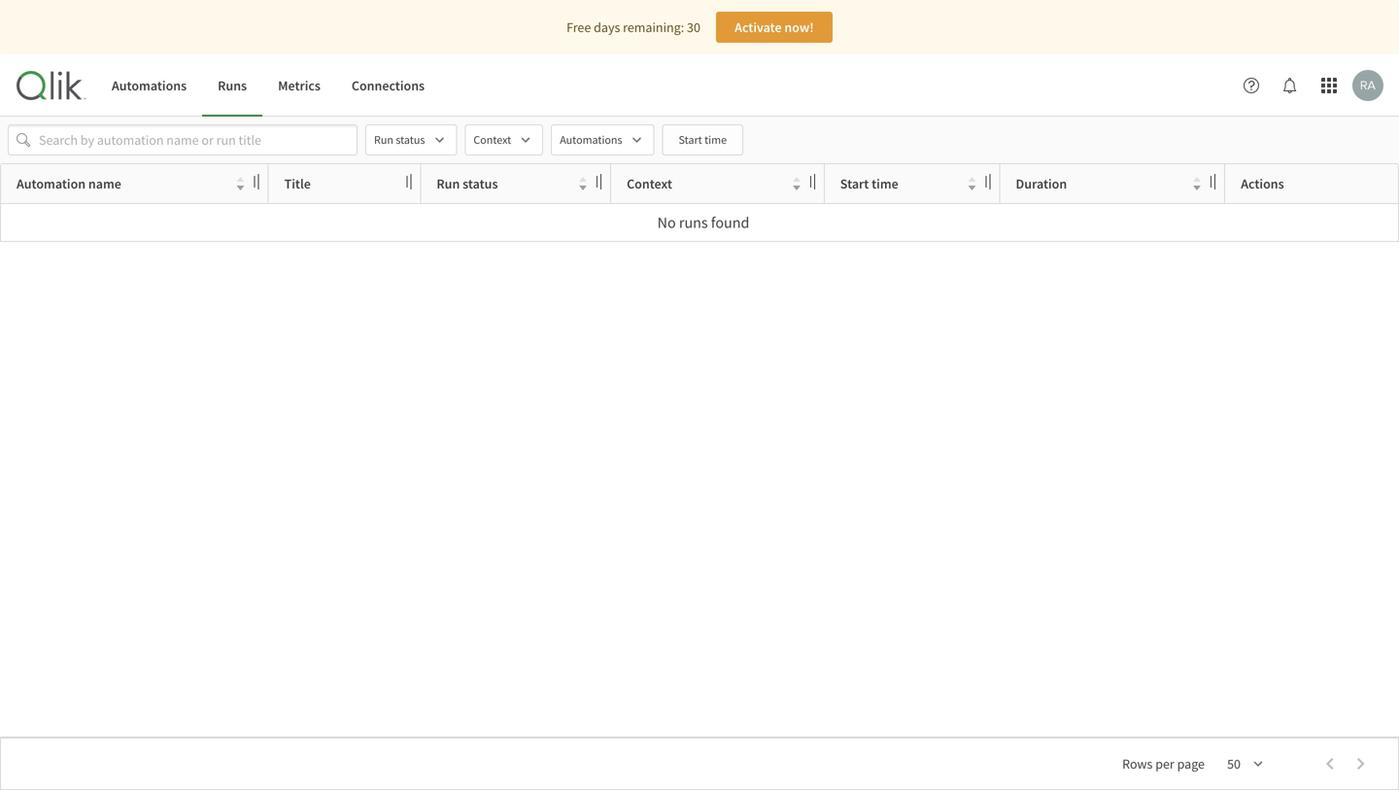 Task type: describe. For each thing, give the bounding box(es) containing it.
title
[[284, 175, 311, 192]]

no runs found
[[658, 213, 750, 232]]

duration
[[1016, 175, 1067, 192]]

days
[[594, 18, 620, 36]]

activate now! link
[[716, 12, 833, 43]]

30
[[687, 18, 701, 36]]

automations inside button
[[112, 77, 187, 94]]

tab list containing automations
[[96, 54, 440, 117]]

connections button
[[336, 54, 440, 117]]

1 horizontal spatial context
[[627, 175, 672, 192]]

1 vertical spatial start time
[[840, 175, 899, 192]]

automations button
[[96, 54, 202, 117]]

runs
[[218, 77, 247, 94]]

no
[[658, 213, 676, 232]]

Search by automation name or run title text field
[[39, 124, 327, 156]]

ruby anderson image
[[1353, 70, 1384, 101]]

start time button
[[662, 124, 743, 155]]

name
[[88, 175, 121, 192]]

automation
[[17, 175, 86, 192]]

found
[[711, 213, 750, 232]]

time inside button
[[705, 132, 727, 147]]

start time inside button
[[679, 132, 727, 147]]

activate
[[735, 18, 782, 36]]

remaining:
[[623, 18, 684, 36]]



Task type: vqa. For each thing, say whether or not it's contained in the screenshot.
Collapse image
no



Task type: locate. For each thing, give the bounding box(es) containing it.
0 vertical spatial time
[[705, 132, 727, 147]]

0 horizontal spatial context
[[474, 132, 511, 147]]

context button
[[465, 124, 543, 155]]

context right the run status popup button
[[474, 132, 511, 147]]

0 horizontal spatial automations
[[112, 77, 187, 94]]

metrics button
[[262, 54, 336, 117]]

1 vertical spatial run status
[[437, 175, 498, 192]]

0 vertical spatial automations
[[112, 77, 187, 94]]

0 vertical spatial context
[[474, 132, 511, 147]]

run status inside popup button
[[374, 132, 425, 147]]

run inside popup button
[[374, 132, 394, 147]]

1 horizontal spatial automations
[[560, 132, 622, 147]]

metrics
[[278, 77, 321, 94]]

automations
[[112, 77, 187, 94], [560, 132, 622, 147]]

tab list
[[96, 54, 440, 117]]

automations right context dropdown button
[[560, 132, 622, 147]]

status down context dropdown button
[[463, 175, 498, 192]]

1 horizontal spatial run
[[437, 175, 460, 192]]

start
[[679, 132, 702, 147], [840, 175, 869, 192]]

rows
[[1123, 755, 1153, 773]]

0 vertical spatial start time
[[679, 132, 727, 147]]

context inside dropdown button
[[474, 132, 511, 147]]

activate now!
[[735, 18, 814, 36]]

start time
[[679, 132, 727, 147], [840, 175, 899, 192]]

1 vertical spatial time
[[872, 175, 899, 192]]

0 horizontal spatial run status
[[374, 132, 425, 147]]

0 vertical spatial run status
[[374, 132, 425, 147]]

status
[[396, 132, 425, 147], [463, 175, 498, 192]]

automations button
[[551, 124, 655, 155]]

time
[[705, 132, 727, 147], [872, 175, 899, 192]]

0 horizontal spatial run
[[374, 132, 394, 147]]

run down connections button
[[374, 132, 394, 147]]

1 horizontal spatial run status
[[437, 175, 498, 192]]

rows per page
[[1123, 755, 1205, 773]]

1 horizontal spatial time
[[872, 175, 899, 192]]

context up no
[[627, 175, 672, 192]]

actions
[[1241, 175, 1284, 192]]

free
[[567, 18, 591, 36]]

1 vertical spatial automations
[[560, 132, 622, 147]]

1 vertical spatial status
[[463, 175, 498, 192]]

run
[[374, 132, 394, 147], [437, 175, 460, 192]]

run down the run status popup button
[[437, 175, 460, 192]]

run status button
[[365, 124, 457, 155]]

start inside button
[[679, 132, 702, 147]]

free days remaining: 30
[[567, 18, 701, 36]]

0 horizontal spatial status
[[396, 132, 425, 147]]

automations up "search by automation name or run title" text field
[[112, 77, 187, 94]]

automation name
[[17, 175, 121, 192]]

run status
[[374, 132, 425, 147], [437, 175, 498, 192]]

now!
[[785, 18, 814, 36]]

page
[[1177, 755, 1205, 773]]

0 horizontal spatial start
[[679, 132, 702, 147]]

status inside the run status popup button
[[396, 132, 425, 147]]

0 horizontal spatial time
[[705, 132, 727, 147]]

runs button
[[202, 54, 262, 117]]

1 horizontal spatial start
[[840, 175, 869, 192]]

automations inside dropdown button
[[560, 132, 622, 147]]

1 vertical spatial run
[[437, 175, 460, 192]]

0 vertical spatial run
[[374, 132, 394, 147]]

1 vertical spatial start
[[840, 175, 869, 192]]

0 vertical spatial status
[[396, 132, 425, 147]]

1 vertical spatial context
[[627, 175, 672, 192]]

per
[[1156, 755, 1175, 773]]

1 horizontal spatial status
[[463, 175, 498, 192]]

0 horizontal spatial start time
[[679, 132, 727, 147]]

1 horizontal spatial start time
[[840, 175, 899, 192]]

runs
[[679, 213, 708, 232]]

connections
[[352, 77, 425, 94]]

context
[[474, 132, 511, 147], [627, 175, 672, 192]]

run status down connections button
[[374, 132, 425, 147]]

status down connections button
[[396, 132, 425, 147]]

run status down context dropdown button
[[437, 175, 498, 192]]

0 vertical spatial start
[[679, 132, 702, 147]]



